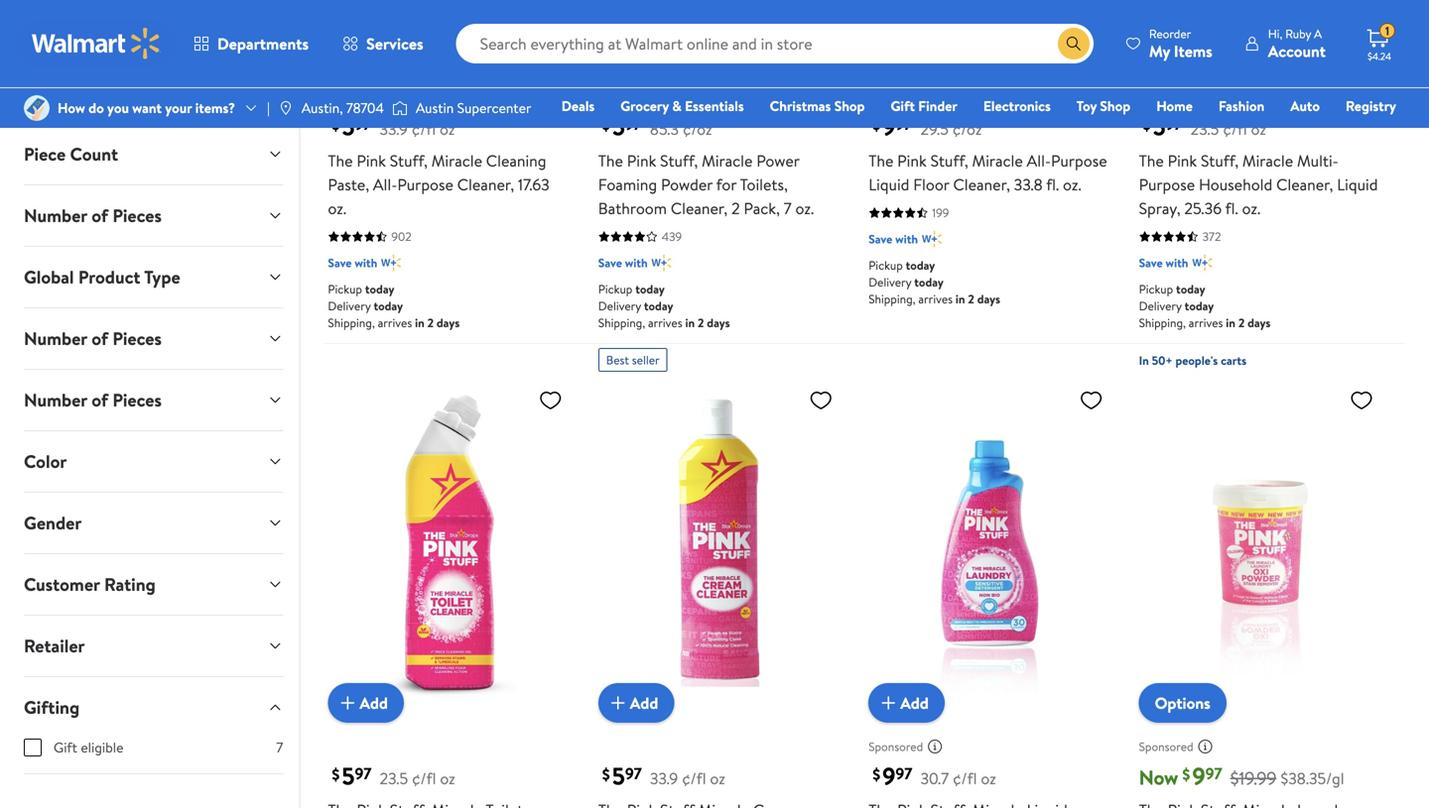 Task type: locate. For each thing, give the bounding box(es) containing it.
2 vertical spatial number of pieces tab
[[8, 370, 299, 431]]

registry
[[1346, 96, 1396, 116]]

pickup for $ 5 97 23.5 ¢/fl oz the pink stuff, miracle multi- purpose household cleaner, liquid spray, 25.36 fl. oz.
[[1139, 281, 1173, 298]]

1 horizontal spatial 7
[[784, 197, 792, 219]]

gift
[[891, 96, 915, 116], [54, 738, 77, 758]]

add to cart image up $ 9 97 30.7 ¢/fl oz
[[877, 692, 900, 716]]

add button up $ 5 97 33.9 ¢/fl oz
[[598, 684, 674, 724]]

customer
[[24, 573, 100, 597]]

you
[[107, 98, 129, 118]]

add to cart image up gift finder
[[877, 41, 900, 65]]

arrives
[[918, 291, 953, 307], [378, 314, 412, 331], [648, 314, 682, 331], [1189, 314, 1223, 331]]

number of pieces tab
[[8, 186, 299, 246], [8, 309, 299, 369], [8, 370, 299, 431]]

oz inside $ 5 97 33.9 ¢/fl oz
[[710, 768, 725, 790]]

of for third number of pieces "tab" from the top
[[92, 388, 108, 413]]

walmart plus image
[[922, 229, 942, 249], [381, 253, 401, 273], [652, 253, 672, 273]]

1 vertical spatial of
[[92, 327, 108, 351]]

the down gift finder
[[869, 150, 894, 171]]

2 ¢/oz from the left
[[953, 118, 982, 140]]

3 number from the top
[[24, 388, 87, 413]]

1 number of pieces from the top
[[24, 203, 162, 228]]

0 vertical spatial 33.9
[[380, 118, 408, 140]]

1 vertical spatial number of pieces
[[24, 327, 162, 351]]

2 pieces from the top
[[112, 327, 162, 351]]

cleaner, inside $ 5 97 23.5 ¢/fl oz the pink stuff, miracle multi- purpose household cleaner, liquid spray, 25.36 fl. oz.
[[1276, 173, 1333, 195]]

number of pieces
[[24, 203, 162, 228], [24, 327, 162, 351], [24, 388, 162, 413]]

cleaner, left 33.8
[[953, 173, 1010, 195]]

¢/oz down grocery & essentials link
[[683, 118, 712, 140]]

2 for $ 9 97 29.5 ¢/oz the pink stuff, miracle all-purpose liquid floor cleaner, 33.8 fl. oz.
[[968, 291, 974, 307]]

of for 2nd number of pieces "tab"
[[92, 327, 108, 351]]

3 number of pieces button from the top
[[8, 370, 299, 431]]

pickup for $ 5 97 33.9 ¢/fl oz the pink stuff, miracle cleaning paste, all-purpose cleaner, 17.63 oz.
[[328, 281, 362, 298]]

30.7
[[920, 768, 949, 790]]

shop right toy
[[1100, 96, 1131, 116]]

4 stuff, from the left
[[1201, 150, 1239, 171]]

1 vertical spatial 7
[[276, 738, 283, 758]]

rating
[[104, 573, 156, 597]]

number of pieces tab down global product type dropdown button on the top left of the page
[[8, 309, 299, 369]]

33.9
[[380, 118, 408, 140], [650, 768, 678, 790]]

1 horizontal spatial fl.
[[1225, 197, 1238, 219]]

$ inside $ 5 97 23.5 ¢/fl oz
[[332, 764, 340, 786]]

1 ¢/oz from the left
[[683, 118, 712, 140]]

arrives down 902
[[378, 314, 412, 331]]

customer rating
[[24, 573, 156, 597]]

4 pink from the left
[[1168, 150, 1197, 171]]

3 pieces from the top
[[112, 388, 162, 413]]

33.9 inside $ 5 97 33.9 ¢/fl oz the pink stuff, miracle cleaning paste, all-purpose cleaner, 17.63 oz.
[[380, 118, 408, 140]]

add button up 78704
[[328, 34, 404, 73]]

number of pieces up color
[[24, 388, 162, 413]]

grocery
[[620, 96, 669, 116]]

0 vertical spatial all-
[[1027, 150, 1051, 171]]

of down global product type
[[92, 327, 108, 351]]

save for $ 5 97 33.9 ¢/fl oz the pink stuff, miracle cleaning paste, all-purpose cleaner, 17.63 oz.
[[328, 254, 352, 271]]

save with for $ 9 97 29.5 ¢/oz the pink stuff, miracle all-purpose liquid floor cleaner, 33.8 fl. oz.
[[869, 231, 918, 247]]

the pink stuff, miracle toilet cleaner gel, bathroom cleaner, 25.4 fl. oz. bottle image
[[328, 380, 570, 708]]

0 horizontal spatial 23.5
[[380, 768, 408, 790]]

gender button
[[8, 493, 299, 554]]

how
[[58, 98, 85, 118]]

pink inside $ 9 97 29.5 ¢/oz the pink stuff, miracle all-purpose liquid floor cleaner, 33.8 fl. oz.
[[897, 150, 927, 171]]

oz for $ 5 97 33.9 ¢/fl oz the pink stuff, miracle cleaning paste, all-purpose cleaner, 17.63 oz.
[[440, 118, 455, 140]]

number of pieces for third number of pieces "tab" from the top
[[24, 388, 162, 413]]

97 inside $ 9 97 29.5 ¢/oz the pink stuff, miracle all-purpose liquid floor cleaner, 33.8 fl. oz.
[[896, 113, 913, 135]]

oz inside $ 9 97 30.7 ¢/fl oz
[[981, 768, 996, 790]]

1 number of pieces button from the top
[[8, 186, 299, 246]]

stuff, up powder
[[660, 150, 698, 171]]

retailer tab
[[8, 616, 299, 677]]

delivery for $ 5 97 85.3 ¢/oz the pink stuff, miracle power foaming powder for toilets, bathroom cleaner, 2 pack, 7 oz.
[[598, 298, 641, 314]]

how do you want your items?
[[58, 98, 235, 118]]

 image for austin supercenter
[[392, 98, 408, 118]]

number of pieces down global product type
[[24, 327, 162, 351]]

gift left finder
[[891, 96, 915, 116]]

pack,
[[744, 197, 780, 219]]

liquid down multi-
[[1337, 173, 1378, 195]]

9 left 30.7
[[882, 760, 896, 794]]

add button up home
[[1139, 34, 1215, 73]]

1 horizontal spatial walmart plus image
[[652, 253, 672, 273]]

add to cart image up $ 5 97 33.9 ¢/fl oz
[[606, 692, 630, 716]]

purpose inside $ 5 97 23.5 ¢/fl oz the pink stuff, miracle multi- purpose household cleaner, liquid spray, 25.36 fl. oz.
[[1139, 173, 1195, 195]]

2 stuff, from the left
[[660, 150, 698, 171]]

add to cart image
[[606, 41, 630, 65], [877, 41, 900, 65], [606, 692, 630, 716], [877, 692, 900, 716]]

pink
[[357, 150, 386, 171], [627, 150, 656, 171], [897, 150, 927, 171], [1168, 150, 1197, 171]]

add to cart image
[[336, 41, 360, 65], [1147, 41, 1171, 65], [336, 692, 360, 716]]

the inside $ 5 97 23.5 ¢/fl oz the pink stuff, miracle multi- purpose household cleaner, liquid spray, 25.36 fl. oz.
[[1139, 150, 1164, 171]]

save with down the floor
[[869, 231, 918, 247]]

delivery
[[869, 274, 911, 291], [328, 298, 371, 314], [598, 298, 641, 314], [1139, 298, 1182, 314]]

$ for $ 5 97 33.9 ¢/fl oz
[[602, 764, 610, 786]]

oz. inside $ 5 97 85.3 ¢/oz the pink stuff, miracle power foaming powder for toilets, bathroom cleaner, 2 pack, 7 oz.
[[795, 197, 814, 219]]

4 the from the left
[[1139, 150, 1164, 171]]

1 horizontal spatial 33.9
[[650, 768, 678, 790]]

liquid
[[869, 173, 909, 195], [1337, 173, 1378, 195]]

pink up the floor
[[897, 150, 927, 171]]

1 vertical spatial gift
[[54, 738, 77, 758]]

5 for $ 5 97 23.5 ¢/fl oz the pink stuff, miracle multi- purpose household cleaner, liquid spray, 25.36 fl. oz.
[[1153, 110, 1166, 143]]

97 inside $ 5 97 23.5 ¢/fl oz
[[355, 763, 372, 785]]

number of pieces button up global product type tab
[[8, 186, 299, 246]]

$ inside $ 9 97 29.5 ¢/oz the pink stuff, miracle all-purpose liquid floor cleaner, 33.8 fl. oz.
[[873, 114, 880, 135]]

save with left walmart plus icon
[[1139, 254, 1188, 271]]

save for $ 5 97 85.3 ¢/oz the pink stuff, miracle power foaming powder for toilets, bathroom cleaner, 2 pack, 7 oz.
[[598, 254, 622, 271]]

¢/fl inside $ 5 97 33.9 ¢/fl oz the pink stuff, miracle cleaning paste, all-purpose cleaner, 17.63 oz.
[[412, 118, 436, 140]]

stuff, up the household
[[1201, 150, 1239, 171]]

pickup today delivery today shipping, arrives in 2 days for $ 9 97 29.5 ¢/oz the pink stuff, miracle all-purpose liquid floor cleaner, 33.8 fl. oz.
[[869, 257, 1000, 307]]

save
[[869, 231, 892, 247], [328, 254, 352, 271], [598, 254, 622, 271], [1139, 254, 1163, 271]]

¢/fl inside $ 5 97 23.5 ¢/fl oz the pink stuff, miracle multi- purpose household cleaner, liquid spray, 25.36 fl. oz.
[[1223, 118, 1247, 140]]

¢/oz right 29.5
[[953, 118, 982, 140]]

0 horizontal spatial shop
[[834, 96, 865, 116]]

oz inside $ 5 97 33.9 ¢/fl oz the pink stuff, miracle cleaning paste, all-purpose cleaner, 17.63 oz.
[[440, 118, 455, 140]]

5 inside $ 5 97 33.9 ¢/fl oz the pink stuff, miracle cleaning paste, all-purpose cleaner, 17.63 oz.
[[342, 110, 355, 143]]

global product type
[[24, 265, 180, 290]]

23.5
[[1191, 118, 1219, 140], [380, 768, 408, 790]]

oz for $ 5 97 33.9 ¢/fl oz
[[710, 768, 725, 790]]

1 stuff, from the left
[[390, 150, 428, 171]]

pieces
[[112, 203, 162, 228], [112, 327, 162, 351], [112, 388, 162, 413]]

1 vertical spatial number of pieces button
[[8, 309, 299, 369]]

miracle inside $ 9 97 29.5 ¢/oz the pink stuff, miracle all-purpose liquid floor cleaner, 33.8 fl. oz.
[[972, 150, 1023, 171]]

oz. right 33.8
[[1063, 173, 1081, 195]]

1 horizontal spatial  image
[[392, 98, 408, 118]]

2 horizontal spatial walmart plus image
[[922, 229, 942, 249]]

0 horizontal spatial ad disclaimer and feedback for ingridsponsoredproducts image
[[927, 740, 943, 755]]

0 vertical spatial number of pieces
[[24, 203, 162, 228]]

&
[[672, 96, 682, 116]]

stuff, inside $ 5 97 23.5 ¢/fl oz the pink stuff, miracle multi- purpose household cleaner, liquid spray, 25.36 fl. oz.
[[1201, 150, 1239, 171]]

with down bathroom
[[625, 254, 648, 271]]

2 miracle from the left
[[702, 150, 753, 171]]

stuff, inside $ 5 97 33.9 ¢/fl oz the pink stuff, miracle cleaning paste, all-purpose cleaner, 17.63 oz.
[[390, 150, 428, 171]]

liquid inside $ 5 97 23.5 ¢/fl oz the pink stuff, miracle multi- purpose household cleaner, liquid spray, 25.36 fl. oz.
[[1337, 173, 1378, 195]]

1 vertical spatial all-
[[373, 173, 397, 195]]

shop right christmas
[[834, 96, 865, 116]]

3 stuff, from the left
[[931, 150, 968, 171]]

pink up paste,
[[357, 150, 386, 171]]

miracle down one
[[1242, 150, 1293, 171]]

1 horizontal spatial ¢/oz
[[953, 118, 982, 140]]

1 shop from the left
[[834, 96, 865, 116]]

1 horizontal spatial ad disclaimer and feedback for ingridsponsoredproducts image
[[1197, 740, 1213, 755]]

0 horizontal spatial gift
[[54, 738, 77, 758]]

$ for $ 9 97 30.7 ¢/fl oz
[[873, 764, 880, 786]]

ad disclaimer and feedback for ingridsponsoredproducts image up now $ 9 97 $19.99 $38.35/gl
[[1197, 740, 1213, 755]]

372
[[1202, 228, 1221, 245]]

2 pink from the left
[[627, 150, 656, 171]]

number of pieces button down global product type dropdown button on the top left of the page
[[8, 309, 299, 369]]

97 inside $ 5 97 85.3 ¢/oz the pink stuff, miracle power foaming powder for toilets, bathroom cleaner, 2 pack, 7 oz.
[[625, 113, 642, 135]]

christmas shop link
[[761, 95, 874, 117]]

delivery for $ 9 97 29.5 ¢/oz the pink stuff, miracle all-purpose liquid floor cleaner, 33.8 fl. oz.
[[869, 274, 911, 291]]

cleaner, down cleaning
[[457, 173, 514, 195]]

all- up 33.8
[[1027, 150, 1051, 171]]

of up color dropdown button
[[92, 388, 108, 413]]

walmart plus image for $ 5 97 85.3 ¢/oz the pink stuff, miracle power foaming powder for toilets, bathroom cleaner, 2 pack, 7 oz.
[[652, 253, 672, 273]]

1 vertical spatial fl.
[[1225, 197, 1238, 219]]

gift finder link
[[882, 95, 967, 117]]

stuff, up the floor
[[931, 150, 968, 171]]

miracle inside $ 5 97 23.5 ¢/fl oz the pink stuff, miracle multi- purpose household cleaner, liquid spray, 25.36 fl. oz.
[[1242, 150, 1293, 171]]

199
[[932, 204, 949, 221]]

pickup for $ 9 97 29.5 ¢/oz the pink stuff, miracle all-purpose liquid floor cleaner, 33.8 fl. oz.
[[869, 257, 903, 274]]

5 inside $ 5 97 23.5 ¢/fl oz the pink stuff, miracle multi- purpose household cleaner, liquid spray, 25.36 fl. oz.
[[1153, 110, 1166, 143]]

2 number of pieces from the top
[[24, 327, 162, 351]]

stuff, down austin
[[390, 150, 428, 171]]

0 horizontal spatial all-
[[373, 173, 397, 195]]

with down paste,
[[355, 254, 377, 271]]

$ inside now $ 9 97 $19.99 $38.35/gl
[[1182, 764, 1190, 786]]

supercenter
[[457, 98, 531, 118]]

all- right paste,
[[373, 173, 397, 195]]

in for $ 9 97 29.5 ¢/oz the pink stuff, miracle all-purpose liquid floor cleaner, 33.8 fl. oz.
[[956, 291, 965, 307]]

the pink stuff, miracle power foaming powder for toilets, bathroom cleaner, 2 pack, 7 oz. image
[[598, 0, 841, 57]]

add up $ 5 97 33.9 ¢/fl oz
[[630, 693, 658, 715]]

1 vertical spatial pieces
[[112, 327, 162, 351]]

add button for 29.5 ¢/oz
[[869, 34, 945, 73]]

$ for $ 5 97 23.5 ¢/fl oz the pink stuff, miracle multi- purpose household cleaner, liquid spray, 25.36 fl. oz.
[[1143, 114, 1151, 135]]

2 vertical spatial number of pieces button
[[8, 370, 299, 431]]

piece count button
[[8, 124, 299, 185]]

number down global
[[24, 327, 87, 351]]

2 liquid from the left
[[1337, 173, 1378, 195]]

¢/oz inside $ 9 97 29.5 ¢/oz the pink stuff, miracle all-purpose liquid floor cleaner, 33.8 fl. oz.
[[953, 118, 982, 140]]

pieces up global product type tab
[[112, 203, 162, 228]]

number of pieces tab up 'color' tab
[[8, 370, 299, 431]]

2 horizontal spatial purpose
[[1139, 173, 1195, 195]]

1 horizontal spatial liquid
[[1337, 173, 1378, 195]]

the inside $ 5 97 33.9 ¢/fl oz the pink stuff, miracle cleaning paste, all-purpose cleaner, 17.63 oz.
[[328, 150, 353, 171]]

shipping, for $ 5 97 33.9 ¢/fl oz the pink stuff, miracle cleaning paste, all-purpose cleaner, 17.63 oz.
[[328, 314, 375, 331]]

gift left 'eligible'
[[54, 738, 77, 758]]

pieces up 'color' tab
[[112, 388, 162, 413]]

miracle
[[431, 150, 482, 171], [702, 150, 753, 171], [972, 150, 1023, 171], [1242, 150, 1293, 171]]

1 horizontal spatial all-
[[1027, 150, 1051, 171]]

$ 5 97 23.5 ¢/fl oz
[[332, 760, 455, 794]]

97 for $ 5 97 33.9 ¢/fl oz
[[625, 763, 642, 785]]

 image
[[24, 95, 50, 121]]

the up the foaming
[[598, 150, 623, 171]]

2 vertical spatial pieces
[[112, 388, 162, 413]]

pink inside $ 5 97 23.5 ¢/fl oz the pink stuff, miracle multi- purpose household cleaner, liquid spray, 25.36 fl. oz.
[[1168, 150, 1197, 171]]

add to favorites list, the pink stuff, miracle laundry oxi-powder stain remover for colors, 35.2 oz. image
[[1350, 388, 1374, 413]]

9 right now
[[1192, 760, 1205, 794]]

the pink stuff, miracle liquid laundry detergent for sensitive skin, 30 loads, 1 count image
[[869, 380, 1111, 708]]

3 pink from the left
[[897, 150, 927, 171]]

 image right 78704
[[392, 98, 408, 118]]

purpose up spray,
[[1139, 173, 1195, 195]]

2 the from the left
[[598, 150, 623, 171]]

pink up 25.36
[[1168, 150, 1197, 171]]

purpose down toy
[[1051, 150, 1107, 171]]

days
[[977, 291, 1000, 307], [437, 314, 460, 331], [707, 314, 730, 331], [1248, 314, 1271, 331]]

pickup today delivery today shipping, arrives in 2 days down 902
[[328, 281, 460, 331]]

3 miracle from the left
[[972, 150, 1023, 171]]

arrives down 199
[[918, 291, 953, 307]]

the pink stuff, miracle multi-purpose household cleaner, liquid spray, 25.36 fl. oz. image
[[1139, 0, 1382, 57]]

retailer button
[[8, 616, 299, 677]]

oz.
[[1063, 173, 1081, 195], [328, 197, 346, 219], [795, 197, 814, 219], [1242, 197, 1261, 219]]

power
[[756, 150, 800, 171]]

1 vertical spatial 23.5
[[380, 768, 408, 790]]

the inside $ 5 97 85.3 ¢/oz the pink stuff, miracle power foaming powder for toilets, bathroom cleaner, 2 pack, 7 oz.
[[598, 150, 623, 171]]

debit
[[1277, 124, 1311, 143]]

with for $ 5 97 23.5 ¢/fl oz the pink stuff, miracle multi- purpose household cleaner, liquid spray, 25.36 fl. oz.
[[1166, 254, 1188, 271]]

1 number from the top
[[24, 203, 87, 228]]

pickup for $ 5 97 85.3 ¢/oz the pink stuff, miracle power foaming powder for toilets, bathroom cleaner, 2 pack, 7 oz.
[[598, 281, 633, 298]]

walmart plus image for $ 9 97 29.5 ¢/oz the pink stuff, miracle all-purpose liquid floor cleaner, 33.8 fl. oz.
[[922, 229, 942, 249]]

in for $ 5 97 23.5 ¢/fl oz the pink stuff, miracle multi- purpose household cleaner, liquid spray, 25.36 fl. oz.
[[1226, 314, 1236, 331]]

number up color
[[24, 388, 87, 413]]

with for $ 5 97 85.3 ¢/oz the pink stuff, miracle power foaming powder for toilets, bathroom cleaner, 2 pack, 7 oz.
[[625, 254, 648, 271]]

ad disclaimer and feedback for ingridsponsoredproducts image up $ 9 97 30.7 ¢/fl oz
[[927, 740, 943, 755]]

1 horizontal spatial shop
[[1100, 96, 1131, 116]]

walmart plus image down 902
[[381, 253, 401, 273]]

¢/fl inside $ 5 97 33.9 ¢/fl oz
[[682, 768, 706, 790]]

pink up the foaming
[[627, 150, 656, 171]]

0 vertical spatial pieces
[[112, 203, 162, 228]]

do
[[88, 98, 104, 118]]

2 vertical spatial number
[[24, 388, 87, 413]]

save for $ 5 97 23.5 ¢/fl oz the pink stuff, miracle multi- purpose household cleaner, liquid spray, 25.36 fl. oz.
[[1139, 254, 1163, 271]]

33.8
[[1014, 173, 1043, 195]]

miracle up for
[[702, 150, 753, 171]]

piece count tab
[[8, 124, 299, 185]]

1 pieces from the top
[[112, 203, 162, 228]]

33.9 for $ 5 97 33.9 ¢/fl oz the pink stuff, miracle cleaning paste, all-purpose cleaner, 17.63 oz.
[[380, 118, 408, 140]]

0 vertical spatial of
[[92, 203, 108, 228]]

2 number from the top
[[24, 327, 87, 351]]

0 vertical spatial number of pieces tab
[[8, 186, 299, 246]]

¢/fl
[[412, 118, 436, 140], [1223, 118, 1247, 140], [412, 768, 436, 790], [682, 768, 706, 790], [953, 768, 977, 790]]

of for 1st number of pieces "tab" from the top
[[92, 203, 108, 228]]

1 horizontal spatial 23.5
[[1191, 118, 1219, 140]]

the up spray,
[[1139, 150, 1164, 171]]

2 for $ 5 97 85.3 ¢/oz the pink stuff, miracle power foaming powder for toilets, bathroom cleaner, 2 pack, 7 oz.
[[698, 314, 704, 331]]

add to favorites list, the pink stuff, miracle liquid laundry detergent for sensitive skin, 30 loads, 1 count image
[[1079, 388, 1103, 413]]

97 for $ 5 97 33.9 ¢/fl oz the pink stuff, miracle cleaning paste, all-purpose cleaner, 17.63 oz.
[[355, 113, 372, 135]]

ad disclaimer and feedback for ingridsponsoredproducts image
[[927, 740, 943, 755], [1197, 740, 1213, 755]]

with left walmart plus icon
[[1166, 254, 1188, 271]]

3 the from the left
[[869, 150, 894, 171]]

 image for austin, 78704
[[278, 100, 294, 116]]

your
[[165, 98, 192, 118]]

pickup today delivery today shipping, arrives in 2 days for $ 5 97 23.5 ¢/fl oz the pink stuff, miracle multi- purpose household cleaner, liquid spray, 25.36 fl. oz.
[[1139, 281, 1271, 331]]

add to cart image for $ 5 97 33.9 ¢/fl oz the pink stuff, miracle cleaning paste, all-purpose cleaner, 17.63 oz.
[[336, 41, 360, 65]]

count
[[70, 142, 118, 167]]

purpose
[[1051, 150, 1107, 171], [397, 173, 453, 195], [1139, 173, 1195, 195]]

0 horizontal spatial purpose
[[397, 173, 453, 195]]

¢/oz inside $ 5 97 85.3 ¢/oz the pink stuff, miracle power foaming powder for toilets, bathroom cleaner, 2 pack, 7 oz.
[[683, 118, 712, 140]]

1 liquid from the left
[[869, 173, 909, 195]]

add button
[[328, 34, 404, 73], [598, 34, 674, 73], [869, 34, 945, 73], [1139, 34, 1215, 73], [328, 684, 404, 724], [598, 684, 674, 724], [869, 684, 945, 724]]

add button up $ 5 97 23.5 ¢/fl oz
[[328, 684, 404, 724]]

fl. down the household
[[1225, 197, 1238, 219]]

50+
[[1152, 352, 1173, 369]]

oz inside $ 5 97 23.5 ¢/fl oz
[[440, 768, 455, 790]]

walmart plus image down 439
[[652, 253, 672, 273]]

fl. right 33.8
[[1046, 173, 1059, 195]]

1 vertical spatial number of pieces tab
[[8, 309, 299, 369]]

¢/oz
[[683, 118, 712, 140], [953, 118, 982, 140]]

29.5
[[920, 118, 949, 140]]

add button for 33.9 ¢/fl oz
[[328, 34, 404, 73]]

shop inside toy shop link
[[1100, 96, 1131, 116]]

add button up grocery
[[598, 34, 674, 73]]

liquid left the floor
[[869, 173, 909, 195]]

sponsored up $ 9 97 30.7 ¢/fl oz
[[869, 739, 923, 756]]

gender
[[24, 511, 82, 536]]

3 of from the top
[[92, 388, 108, 413]]

2 ad disclaimer and feedback for ingridsponsoredproducts image from the left
[[1197, 740, 1213, 755]]

0 vertical spatial number
[[24, 203, 87, 228]]

1 horizontal spatial purpose
[[1051, 150, 1107, 171]]

7
[[784, 197, 792, 219], [276, 738, 283, 758]]

0 vertical spatial gift
[[891, 96, 915, 116]]

0 vertical spatial 23.5
[[1191, 118, 1219, 140]]

4 miracle from the left
[[1242, 150, 1293, 171]]

5 inside $ 5 97 85.3 ¢/oz the pink stuff, miracle power foaming powder for toilets, bathroom cleaner, 2 pack, 7 oz.
[[612, 110, 625, 143]]

pieces down global product type dropdown button on the top left of the page
[[112, 327, 162, 351]]

9 left 29.5
[[882, 110, 896, 143]]

1 vertical spatial number
[[24, 327, 87, 351]]

departments button
[[177, 20, 326, 67]]

cleaner, inside $ 5 97 33.9 ¢/fl oz the pink stuff, miracle cleaning paste, all-purpose cleaner, 17.63 oz.
[[457, 173, 514, 195]]

97 for $ 9 97 30.7 ¢/fl oz
[[896, 763, 913, 785]]

5 for $ 5 97 85.3 ¢/oz the pink stuff, miracle power foaming powder for toilets, bathroom cleaner, 2 pack, 7 oz.
[[612, 110, 625, 143]]

1 pink from the left
[[357, 150, 386, 171]]

gift for gift finder
[[891, 96, 915, 116]]

Walmart Site-Wide search field
[[456, 24, 1094, 64]]

add to cart image left "services"
[[336, 41, 360, 65]]

97 for $ 5 97 23.5 ¢/fl oz the pink stuff, miracle multi- purpose household cleaner, liquid spray, 25.36 fl. oz.
[[1166, 113, 1183, 135]]

3 number of pieces from the top
[[24, 388, 162, 413]]

33.9 inside $ 5 97 33.9 ¢/fl oz
[[650, 768, 678, 790]]

97 inside $ 5 97 33.9 ¢/fl oz
[[625, 763, 642, 785]]

1 of from the top
[[92, 203, 108, 228]]

add button for 23.5 ¢/fl oz
[[1139, 34, 1215, 73]]

options link
[[1139, 684, 1226, 724]]

oz. down the household
[[1242, 197, 1261, 219]]

0 horizontal spatial fl.
[[1046, 173, 1059, 195]]

delivery for $ 5 97 33.9 ¢/fl oz the pink stuff, miracle cleaning paste, all-purpose cleaner, 17.63 oz.
[[328, 298, 371, 314]]

97 inside now $ 9 97 $19.99 $38.35/gl
[[1205, 763, 1222, 785]]

fl. inside $ 9 97 29.5 ¢/oz the pink stuff, miracle all-purpose liquid floor cleaner, 33.8 fl. oz.
[[1046, 173, 1059, 195]]

9 inside $ 9 97 29.5 ¢/oz the pink stuff, miracle all-purpose liquid floor cleaner, 33.8 fl. oz.
[[882, 110, 896, 143]]

eligible
[[81, 738, 124, 758]]

5 for $ 5 97 33.9 ¢/fl oz
[[612, 760, 625, 794]]

2 vertical spatial of
[[92, 388, 108, 413]]

with
[[895, 231, 918, 247], [355, 254, 377, 271], [625, 254, 648, 271], [1166, 254, 1188, 271]]

0 horizontal spatial liquid
[[869, 173, 909, 195]]

23.5 for $ 5 97 23.5 ¢/fl oz
[[380, 768, 408, 790]]

miracle inside $ 5 97 85.3 ¢/oz the pink stuff, miracle power foaming powder for toilets, bathroom cleaner, 2 pack, 7 oz.
[[702, 150, 753, 171]]

cleaner,
[[457, 173, 514, 195], [953, 173, 1010, 195], [1276, 173, 1333, 195], [671, 197, 728, 219]]

number of pieces down count
[[24, 203, 162, 228]]

¢/oz for 5
[[683, 118, 712, 140]]

foaming
[[598, 173, 657, 195]]

add to cart image left items
[[1147, 41, 1171, 65]]

gift eligible
[[54, 738, 124, 758]]

$ for $ 5 97 23.5 ¢/fl oz
[[332, 764, 340, 786]]

add to favorites list, the pink stuff miracle cream cleaner, 17.6 fl. oz. image
[[809, 388, 833, 413]]

add button up $ 9 97 30.7 ¢/fl oz
[[869, 684, 945, 724]]

$ 5 97 33.9 ¢/fl oz
[[602, 760, 725, 794]]

the up paste,
[[328, 150, 353, 171]]

2 number of pieces button from the top
[[8, 309, 299, 369]]

global product type button
[[8, 247, 299, 308]]

23.5 inside $ 5 97 23.5 ¢/fl oz
[[380, 768, 408, 790]]

 image right |
[[278, 100, 294, 116]]

cleaner, down powder
[[671, 197, 728, 219]]

oz inside $ 5 97 23.5 ¢/fl oz the pink stuff, miracle multi- purpose household cleaner, liquid spray, 25.36 fl. oz.
[[1251, 118, 1266, 140]]

oz. inside $ 9 97 29.5 ¢/oz the pink stuff, miracle all-purpose liquid floor cleaner, 33.8 fl. oz.
[[1063, 173, 1081, 195]]

pickup today delivery today shipping, arrives in 2 days down walmart plus icon
[[1139, 281, 1271, 331]]

0 horizontal spatial 33.9
[[380, 118, 408, 140]]

now
[[1139, 764, 1178, 792]]

purpose up 902
[[397, 173, 453, 195]]

1 horizontal spatial gift
[[891, 96, 915, 116]]

1 horizontal spatial sponsored
[[1139, 739, 1194, 756]]

$4.24
[[1368, 50, 1391, 63]]

None checkbox
[[24, 739, 42, 757]]

walmart plus image down 199
[[922, 229, 942, 249]]

number of pieces button
[[8, 186, 299, 246], [8, 309, 299, 369], [8, 370, 299, 431]]

97 for $ 9 97 29.5 ¢/oz the pink stuff, miracle all-purpose liquid floor cleaner, 33.8 fl. oz.
[[896, 113, 913, 135]]

in for $ 5 97 85.3 ¢/oz the pink stuff, miracle power foaming powder for toilets, bathroom cleaner, 2 pack, 7 oz.
[[685, 314, 695, 331]]

25.36
[[1184, 197, 1222, 219]]

miracle up 33.8
[[972, 150, 1023, 171]]

0 vertical spatial fl.
[[1046, 173, 1059, 195]]

23.5 inside $ 5 97 23.5 ¢/fl oz the pink stuff, miracle multi- purpose household cleaner, liquid spray, 25.36 fl. oz.
[[1191, 118, 1219, 140]]

arrives up people's
[[1189, 314, 1223, 331]]

1 the from the left
[[328, 150, 353, 171]]

$ inside $ 5 97 85.3 ¢/oz the pink stuff, miracle power foaming powder for toilets, bathroom cleaner, 2 pack, 7 oz.
[[602, 114, 610, 135]]

add to cart image for 30.7 ¢/fl oz
[[877, 692, 900, 716]]

save with
[[869, 231, 918, 247], [328, 254, 377, 271], [598, 254, 648, 271], [1139, 254, 1188, 271]]

9 for $ 9 97 30.7 ¢/fl oz
[[882, 760, 896, 794]]

gifting
[[24, 696, 80, 721]]

¢/fl inside $ 5 97 23.5 ¢/fl oz
[[412, 768, 436, 790]]

all-
[[1027, 150, 1051, 171], [373, 173, 397, 195]]

best
[[606, 352, 629, 369]]

with for $ 5 97 33.9 ¢/fl oz the pink stuff, miracle cleaning paste, all-purpose cleaner, 17.63 oz.
[[355, 254, 377, 271]]

$ for $ 9 97 29.5 ¢/oz the pink stuff, miracle all-purpose liquid floor cleaner, 33.8 fl. oz.
[[873, 114, 880, 135]]

¢/fl inside $ 9 97 30.7 ¢/fl oz
[[953, 768, 977, 790]]

5
[[342, 110, 355, 143], [612, 110, 625, 143], [1153, 110, 1166, 143], [342, 760, 355, 794], [612, 760, 625, 794]]

add button for 85.3 ¢/oz
[[598, 34, 674, 73]]

$ inside $ 5 97 33.9 ¢/fl oz the pink stuff, miracle cleaning paste, all-purpose cleaner, 17.63 oz.
[[332, 114, 340, 135]]

oz. down paste,
[[328, 197, 346, 219]]

97 inside $ 5 97 33.9 ¢/fl oz the pink stuff, miracle cleaning paste, all-purpose cleaner, 17.63 oz.
[[355, 113, 372, 135]]

save with down bathroom
[[598, 254, 648, 271]]

97 inside $ 5 97 23.5 ¢/fl oz the pink stuff, miracle multi- purpose household cleaner, liquid spray, 25.36 fl. oz.
[[1166, 113, 1183, 135]]

number of pieces tab up global product type tab
[[8, 186, 299, 246]]

arrives up seller
[[648, 314, 682, 331]]

number up global
[[24, 203, 87, 228]]

add up $ 9 97 30.7 ¢/fl oz
[[900, 693, 929, 715]]

shop inside 'christmas shop' link
[[834, 96, 865, 116]]

pickup today delivery today shipping, arrives in 2 days down 199
[[869, 257, 1000, 307]]

grocery & essentials
[[620, 96, 744, 116]]

 image
[[392, 98, 408, 118], [278, 100, 294, 116]]

0 horizontal spatial  image
[[278, 100, 294, 116]]

save with down paste,
[[328, 254, 377, 271]]

¢/fl for $ 9 97 30.7 ¢/fl oz
[[953, 768, 977, 790]]

piece
[[24, 142, 66, 167]]

with for $ 9 97 29.5 ¢/oz the pink stuff, miracle all-purpose liquid floor cleaner, 33.8 fl. oz.
[[895, 231, 918, 247]]

97 for $ 5 97 23.5 ¢/fl oz
[[355, 763, 372, 785]]

save with for $ 5 97 33.9 ¢/fl oz the pink stuff, miracle cleaning paste, all-purpose cleaner, 17.63 oz.
[[328, 254, 377, 271]]

stuff, inside $ 9 97 29.5 ¢/oz the pink stuff, miracle all-purpose liquid floor cleaner, 33.8 fl. oz.
[[931, 150, 968, 171]]

1 miracle from the left
[[431, 150, 482, 171]]

$19.99
[[1230, 767, 1277, 791]]

2 vertical spatial number of pieces
[[24, 388, 162, 413]]

oz. right pack,
[[795, 197, 814, 219]]

0 horizontal spatial walmart plus image
[[381, 253, 401, 273]]

2 of from the top
[[92, 327, 108, 351]]

the pink stuff, miracle cleaning paste, all-purpose cleaner, 17.63 oz. image
[[328, 0, 570, 57]]

1 vertical spatial 33.9
[[650, 768, 678, 790]]

purpose inside $ 9 97 29.5 ¢/oz the pink stuff, miracle all-purpose liquid floor cleaner, 33.8 fl. oz.
[[1051, 150, 1107, 171]]

2 shop from the left
[[1100, 96, 1131, 116]]

all- inside $ 9 97 29.5 ¢/oz the pink stuff, miracle all-purpose liquid floor cleaner, 33.8 fl. oz.
[[1027, 150, 1051, 171]]

3 number of pieces tab from the top
[[8, 370, 299, 431]]

shipping, for $ 9 97 29.5 ¢/oz the pink stuff, miracle all-purpose liquid floor cleaner, 33.8 fl. oz.
[[869, 291, 916, 307]]

people's
[[1176, 352, 1218, 369]]

walmart image
[[32, 28, 161, 60]]

oz. inside $ 5 97 33.9 ¢/fl oz the pink stuff, miracle cleaning paste, all-purpose cleaner, 17.63 oz.
[[328, 197, 346, 219]]

$ inside $ 9 97 30.7 ¢/fl oz
[[873, 764, 880, 786]]

33.9 for $ 5 97 33.9 ¢/fl oz
[[650, 768, 678, 790]]

arrives for $ 5 97 85.3 ¢/oz the pink stuff, miracle power foaming powder for toilets, bathroom cleaner, 2 pack, 7 oz.
[[648, 314, 682, 331]]

0 horizontal spatial sponsored
[[869, 739, 923, 756]]

$ inside $ 5 97 33.9 ¢/fl oz
[[602, 764, 610, 786]]

days for $ 5 97 23.5 ¢/fl oz the pink stuff, miracle multi- purpose household cleaner, liquid spray, 25.36 fl. oz.
[[1248, 314, 1271, 331]]

0 horizontal spatial ¢/oz
[[683, 118, 712, 140]]

add up $ 5 97 23.5 ¢/fl oz
[[360, 693, 388, 715]]

¢/fl for $ 5 97 23.5 ¢/fl oz the pink stuff, miracle multi- purpose household cleaner, liquid spray, 25.36 fl. oz.
[[1223, 118, 1247, 140]]

add to cart image for 29.5 ¢/oz
[[877, 41, 900, 65]]

0 vertical spatial number of pieces button
[[8, 186, 299, 246]]

$ inside $ 5 97 23.5 ¢/fl oz the pink stuff, miracle multi- purpose household cleaner, liquid spray, 25.36 fl. oz.
[[1143, 114, 1151, 135]]

Search search field
[[456, 24, 1094, 64]]

97 inside $ 9 97 30.7 ¢/fl oz
[[896, 763, 913, 785]]

add to favorites list, the pink stuff, miracle toilet cleaner gel, bathroom cleaner, 25.4 fl. oz. bottle image
[[539, 388, 563, 413]]

0 vertical spatial 7
[[784, 197, 792, 219]]

the
[[328, 150, 353, 171], [598, 150, 623, 171], [869, 150, 894, 171], [1139, 150, 1164, 171]]

sponsored up now
[[1139, 739, 1194, 756]]

of up global product type
[[92, 203, 108, 228]]

pickup today delivery today shipping, arrives in 2 days up seller
[[598, 281, 730, 331]]

walmart+
[[1337, 124, 1396, 143]]



Task type: describe. For each thing, give the bounding box(es) containing it.
7 inside $ 5 97 85.3 ¢/oz the pink stuff, miracle power foaming powder for toilets, bathroom cleaner, 2 pack, 7 oz.
[[784, 197, 792, 219]]

save with for $ 5 97 85.3 ¢/oz the pink stuff, miracle power foaming powder for toilets, bathroom cleaner, 2 pack, 7 oz.
[[598, 254, 648, 271]]

number of pieces button for 2nd number of pieces "tab"
[[8, 309, 299, 369]]

439
[[662, 228, 682, 245]]

electronics
[[983, 96, 1051, 116]]

pieces for 1st number of pieces "tab" from the top
[[112, 203, 162, 228]]

walmart plus image
[[1192, 253, 1212, 273]]

1 sponsored from the left
[[869, 739, 923, 756]]

options
[[1155, 693, 1211, 715]]

pieces for third number of pieces "tab" from the top
[[112, 388, 162, 413]]

the pink stuff, miracle laundry oxi-powder stain remover for colors, 35.2 oz. image
[[1139, 380, 1382, 708]]

multi-
[[1297, 150, 1339, 171]]

carts
[[1221, 352, 1247, 369]]

austin
[[416, 98, 454, 118]]

add up gift finder link
[[900, 42, 929, 64]]

best seller
[[606, 352, 660, 369]]

austin,
[[302, 98, 343, 118]]

add up grocery
[[630, 42, 658, 64]]

days for $ 5 97 85.3 ¢/oz the pink stuff, miracle power foaming powder for toilets, bathroom cleaner, 2 pack, 7 oz.
[[707, 314, 730, 331]]

save with for $ 5 97 23.5 ¢/fl oz the pink stuff, miracle multi- purpose household cleaner, liquid spray, 25.36 fl. oz.
[[1139, 254, 1188, 271]]

add down reorder
[[1171, 42, 1199, 64]]

auto link
[[1282, 95, 1329, 117]]

number of pieces for 1st number of pieces "tab" from the top
[[24, 203, 162, 228]]

add to cart image for 85.3 ¢/oz
[[606, 41, 630, 65]]

account
[[1268, 40, 1326, 62]]

shipping, for $ 5 97 23.5 ¢/fl oz the pink stuff, miracle multi- purpose household cleaner, liquid spray, 25.36 fl. oz.
[[1139, 314, 1186, 331]]

gift finder
[[891, 96, 958, 116]]

add to cart image for $ 5 97 23.5 ¢/fl oz the pink stuff, miracle multi- purpose household cleaner, liquid spray, 25.36 fl. oz.
[[1147, 41, 1171, 65]]

|
[[267, 98, 270, 118]]

78704
[[346, 98, 384, 118]]

902
[[391, 228, 412, 245]]

for
[[716, 173, 737, 195]]

global
[[24, 265, 74, 290]]

gifting tab
[[8, 678, 299, 738]]

purpose inside $ 5 97 33.9 ¢/fl oz the pink stuff, miracle cleaning paste, all-purpose cleaner, 17.63 oz.
[[397, 173, 453, 195]]

essentials
[[685, 96, 744, 116]]

days for $ 9 97 29.5 ¢/oz the pink stuff, miracle all-purpose liquid floor cleaner, 33.8 fl. oz.
[[977, 291, 1000, 307]]

number of pieces button for third number of pieces "tab" from the top
[[8, 370, 299, 431]]

stuff, inside $ 5 97 85.3 ¢/oz the pink stuff, miracle power foaming powder for toilets, bathroom cleaner, 2 pack, 7 oz.
[[660, 150, 698, 171]]

0 horizontal spatial 7
[[276, 738, 283, 758]]

97 for $ 5 97 85.3 ¢/oz the pink stuff, miracle power foaming powder for toilets, bathroom cleaner, 2 pack, 7 oz.
[[625, 113, 642, 135]]

$ for $ 5 97 85.3 ¢/oz the pink stuff, miracle power foaming powder for toilets, bathroom cleaner, 2 pack, 7 oz.
[[602, 114, 610, 135]]

color
[[24, 450, 67, 474]]

$ 5 97 33.9 ¢/fl oz the pink stuff, miracle cleaning paste, all-purpose cleaner, 17.63 oz.
[[328, 110, 550, 219]]

save for $ 9 97 29.5 ¢/oz the pink stuff, miracle all-purpose liquid floor cleaner, 33.8 fl. oz.
[[869, 231, 892, 247]]

liquid inside $ 9 97 29.5 ¢/oz the pink stuff, miracle all-purpose liquid floor cleaner, 33.8 fl. oz.
[[869, 173, 909, 195]]

2 sponsored from the left
[[1139, 739, 1194, 756]]

fl. inside $ 5 97 23.5 ¢/fl oz the pink stuff, miracle multi- purpose household cleaner, liquid spray, 25.36 fl. oz.
[[1225, 197, 1238, 219]]

oz for $ 5 97 23.5 ¢/fl oz the pink stuff, miracle multi- purpose household cleaner, liquid spray, 25.36 fl. oz.
[[1251, 118, 1266, 140]]

now $ 9 97 $19.99 $38.35/gl
[[1139, 760, 1344, 794]]

one
[[1244, 124, 1274, 143]]

a
[[1314, 25, 1322, 42]]

add up 78704
[[360, 42, 388, 64]]

finder
[[918, 96, 958, 116]]

search icon image
[[1066, 36, 1082, 52]]

$ 5 97 23.5 ¢/fl oz the pink stuff, miracle multi- purpose household cleaner, liquid spray, 25.36 fl. oz.
[[1139, 110, 1378, 219]]

want
[[132, 98, 162, 118]]

2 inside $ 5 97 85.3 ¢/oz the pink stuff, miracle power foaming powder for toilets, bathroom cleaner, 2 pack, 7 oz.
[[731, 197, 740, 219]]

shipping, for $ 5 97 85.3 ¢/oz the pink stuff, miracle power foaming powder for toilets, bathroom cleaner, 2 pack, 7 oz.
[[598, 314, 645, 331]]

departments
[[217, 33, 309, 55]]

in 50+ people's carts
[[1139, 352, 1247, 369]]

number for third number of pieces "tab" from the top
[[24, 388, 87, 413]]

type
[[144, 265, 180, 290]]

number of pieces for 2nd number of pieces "tab"
[[24, 327, 162, 351]]

¢/fl for $ 5 97 33.9 ¢/fl oz the pink stuff, miracle cleaning paste, all-purpose cleaner, 17.63 oz.
[[412, 118, 436, 140]]

deals link
[[553, 95, 604, 117]]

christmas shop
[[770, 96, 865, 116]]

the pink stuff, miracle all-purpose liquid floor cleaner, 33.8 fl. oz. image
[[869, 0, 1111, 57]]

5 for $ 5 97 23.5 ¢/fl oz
[[342, 760, 355, 794]]

in for $ 5 97 33.9 ¢/fl oz the pink stuff, miracle cleaning paste, all-purpose cleaner, 17.63 oz.
[[415, 314, 425, 331]]

my
[[1149, 40, 1170, 62]]

floor
[[913, 173, 949, 195]]

reorder
[[1149, 25, 1191, 42]]

1 ad disclaimer and feedback for ingridsponsoredproducts image from the left
[[927, 740, 943, 755]]

walmart+ link
[[1328, 123, 1405, 144]]

the pink stuff miracle cream cleaner, 17.6 fl. oz. image
[[598, 380, 841, 708]]

toy shop link
[[1068, 95, 1140, 117]]

shop for christmas shop
[[834, 96, 865, 116]]

¢/fl for $ 5 97 33.9 ¢/fl oz
[[682, 768, 706, 790]]

oz. inside $ 5 97 23.5 ¢/fl oz the pink stuff, miracle multi- purpose household cleaner, liquid spray, 25.36 fl. oz.
[[1242, 197, 1261, 219]]

delivery for $ 5 97 23.5 ¢/fl oz the pink stuff, miracle multi- purpose household cleaner, liquid spray, 25.36 fl. oz.
[[1139, 298, 1182, 314]]

number for 1st number of pieces "tab" from the top
[[24, 203, 87, 228]]

color button
[[8, 432, 299, 492]]

gifting button
[[8, 678, 299, 738]]

2 for $ 5 97 23.5 ¢/fl oz the pink stuff, miracle multi- purpose household cleaner, liquid spray, 25.36 fl. oz.
[[1238, 314, 1245, 331]]

grocery & essentials link
[[612, 95, 753, 117]]

piece count
[[24, 142, 118, 167]]

the inside $ 9 97 29.5 ¢/oz the pink stuff, miracle all-purpose liquid floor cleaner, 33.8 fl. oz.
[[869, 150, 894, 171]]

home
[[1156, 96, 1193, 116]]

toilets,
[[740, 173, 788, 195]]

global product type tab
[[8, 247, 299, 308]]

services button
[[326, 20, 440, 67]]

number of pieces button for 1st number of pieces "tab" from the top
[[8, 186, 299, 246]]

color tab
[[8, 432, 299, 492]]

one debit link
[[1235, 123, 1320, 144]]

arrives for $ 5 97 23.5 ¢/fl oz the pink stuff, miracle multi- purpose household cleaner, liquid spray, 25.36 fl. oz.
[[1189, 314, 1223, 331]]

pieces for 2nd number of pieces "tab"
[[112, 327, 162, 351]]

in
[[1139, 352, 1149, 369]]

days for $ 5 97 33.9 ¢/fl oz the pink stuff, miracle cleaning paste, all-purpose cleaner, 17.63 oz.
[[437, 314, 460, 331]]

add button for 30.7 ¢/fl oz
[[869, 684, 945, 724]]

electronics link
[[974, 95, 1060, 117]]

¢/oz for 9
[[953, 118, 982, 140]]

arrives for $ 5 97 33.9 ¢/fl oz the pink stuff, miracle cleaning paste, all-purpose cleaner, 17.63 oz.
[[378, 314, 412, 331]]

items
[[1174, 40, 1213, 62]]

deals
[[561, 96, 595, 116]]

product
[[78, 265, 140, 290]]

pickup today delivery today shipping, arrives in 2 days for $ 5 97 33.9 ¢/fl oz the pink stuff, miracle cleaning paste, all-purpose cleaner, 17.63 oz.
[[328, 281, 460, 331]]

household
[[1199, 173, 1273, 195]]

shop for toy shop
[[1100, 96, 1131, 116]]

fashion
[[1219, 96, 1265, 116]]

oz for $ 9 97 30.7 ¢/fl oz
[[981, 768, 996, 790]]

23.5 for $ 5 97 23.5 ¢/fl oz the pink stuff, miracle multi- purpose household cleaner, liquid spray, 25.36 fl. oz.
[[1191, 118, 1219, 140]]

9 for $ 9 97 29.5 ¢/oz the pink stuff, miracle all-purpose liquid floor cleaner, 33.8 fl. oz.
[[882, 110, 896, 143]]

$ for $ 5 97 33.9 ¢/fl oz the pink stuff, miracle cleaning paste, all-purpose cleaner, 17.63 oz.
[[332, 114, 340, 135]]

$ 9 97 29.5 ¢/oz the pink stuff, miracle all-purpose liquid floor cleaner, 33.8 fl. oz.
[[869, 110, 1107, 195]]

customer rating tab
[[8, 555, 299, 615]]

¢/fl for $ 5 97 23.5 ¢/fl oz
[[412, 768, 436, 790]]

hi, ruby a account
[[1268, 25, 1326, 62]]

registry one debit
[[1244, 96, 1396, 143]]

5 for $ 5 97 33.9 ¢/fl oz the pink stuff, miracle cleaning paste, all-purpose cleaner, 17.63 oz.
[[342, 110, 355, 143]]

items?
[[195, 98, 235, 118]]

cleaner, inside $ 5 97 85.3 ¢/oz the pink stuff, miracle power foaming powder for toilets, bathroom cleaner, 2 pack, 7 oz.
[[671, 197, 728, 219]]

paste,
[[328, 173, 369, 195]]

1
[[1385, 23, 1390, 39]]

austin supercenter
[[416, 98, 531, 118]]

fashion link
[[1210, 95, 1274, 117]]

miracle inside $ 5 97 33.9 ¢/fl oz the pink stuff, miracle cleaning paste, all-purpose cleaner, 17.63 oz.
[[431, 150, 482, 171]]

seller
[[632, 352, 660, 369]]

ruby
[[1285, 25, 1311, 42]]

17.63
[[518, 173, 550, 195]]

pickup today delivery today shipping, arrives in 2 days for $ 5 97 85.3 ¢/oz the pink stuff, miracle power foaming powder for toilets, bathroom cleaner, 2 pack, 7 oz.
[[598, 281, 730, 331]]

cleaner, inside $ 9 97 29.5 ¢/oz the pink stuff, miracle all-purpose liquid floor cleaner, 33.8 fl. oz.
[[953, 173, 1010, 195]]

oz for $ 5 97 23.5 ¢/fl oz
[[440, 768, 455, 790]]

$ 9 97 30.7 ¢/fl oz
[[873, 760, 996, 794]]

$ 5 97 85.3 ¢/oz the pink stuff, miracle power foaming powder for toilets, bathroom cleaner, 2 pack, 7 oz.
[[598, 110, 814, 219]]

registry link
[[1337, 95, 1405, 117]]

pink inside $ 5 97 33.9 ¢/fl oz the pink stuff, miracle cleaning paste, all-purpose cleaner, 17.63 oz.
[[357, 150, 386, 171]]

gift for gift eligible
[[54, 738, 77, 758]]

add to cart image up $ 5 97 23.5 ¢/fl oz
[[336, 692, 360, 716]]

walmart plus image for $ 5 97 33.9 ¢/fl oz the pink stuff, miracle cleaning paste, all-purpose cleaner, 17.63 oz.
[[381, 253, 401, 273]]

powder
[[661, 173, 713, 195]]

home link
[[1147, 95, 1202, 117]]

number for 2nd number of pieces "tab"
[[24, 327, 87, 351]]

all- inside $ 5 97 33.9 ¢/fl oz the pink stuff, miracle cleaning paste, all-purpose cleaner, 17.63 oz.
[[373, 173, 397, 195]]

pink inside $ 5 97 85.3 ¢/oz the pink stuff, miracle power foaming powder for toilets, bathroom cleaner, 2 pack, 7 oz.
[[627, 150, 656, 171]]

1 number of pieces tab from the top
[[8, 186, 299, 246]]

spray,
[[1139, 197, 1181, 219]]

gender tab
[[8, 493, 299, 554]]

2 number of pieces tab from the top
[[8, 309, 299, 369]]

2 for $ 5 97 33.9 ¢/fl oz the pink stuff, miracle cleaning paste, all-purpose cleaner, 17.63 oz.
[[427, 314, 434, 331]]

services
[[366, 33, 423, 55]]

bathroom
[[598, 197, 667, 219]]

retailer
[[24, 634, 85, 659]]



Task type: vqa. For each thing, say whether or not it's contained in the screenshot.


